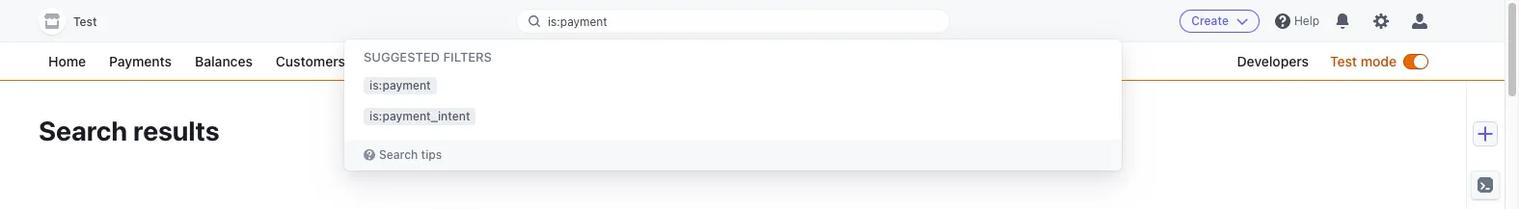 Task type: locate. For each thing, give the bounding box(es) containing it.
search left tips
[[379, 148, 418, 162]]

test mode
[[1330, 53, 1397, 69]]

filters
[[443, 49, 492, 65]]

balances link
[[185, 50, 262, 73]]

is:payment_intent button
[[356, 99, 1110, 129]]

test inside button
[[73, 14, 97, 29]]

home
[[48, 53, 86, 69]]

search for search results
[[39, 115, 128, 147]]

suggested filters
[[364, 49, 492, 65]]

test button
[[39, 8, 116, 35]]

results
[[133, 115, 220, 147]]

search tips link
[[364, 148, 442, 163]]

search down home "link"
[[39, 115, 128, 147]]

None search field
[[517, 9, 949, 33]]

mode
[[1361, 53, 1397, 69]]

1 horizontal spatial test
[[1330, 53, 1357, 69]]

create
[[1192, 14, 1229, 28]]

filter
[[1058, 123, 1090, 139]]

test left mode
[[1330, 53, 1357, 69]]

test
[[73, 14, 97, 29], [1330, 53, 1357, 69]]

search inside search tips link
[[379, 148, 418, 162]]

search
[[39, 115, 128, 147], [379, 148, 418, 162]]

0 horizontal spatial search
[[39, 115, 128, 147]]

1
[[1106, 123, 1112, 139]]

1 horizontal spatial search
[[379, 148, 418, 162]]

balances
[[195, 53, 253, 69]]

test up home
[[73, 14, 97, 29]]

create button
[[1180, 10, 1260, 33]]

developers
[[1237, 53, 1309, 69]]

1 vertical spatial test
[[1330, 53, 1357, 69]]

0 horizontal spatial test
[[73, 14, 97, 29]]

payments
[[109, 53, 172, 69]]

test for test mode
[[1330, 53, 1357, 69]]

1 vertical spatial search
[[379, 148, 418, 162]]

0 vertical spatial search
[[39, 115, 128, 147]]

0 vertical spatial test
[[73, 14, 97, 29]]



Task type: describe. For each thing, give the bounding box(es) containing it.
developers link
[[1228, 50, 1319, 73]]

help
[[1294, 14, 1320, 28]]

Search… text field
[[517, 9, 949, 33]]

products
[[368, 53, 426, 69]]

help button
[[1267, 6, 1327, 37]]

billing link
[[440, 50, 498, 73]]

search results
[[39, 115, 220, 147]]

tips
[[421, 148, 442, 162]]

search for search tips
[[379, 148, 418, 162]]

is:payment_intent
[[369, 109, 470, 123]]

test for test
[[73, 14, 97, 29]]

products link
[[359, 50, 436, 73]]

search tips
[[379, 148, 442, 162]]

is:payment
[[369, 78, 431, 93]]

home link
[[39, 50, 96, 73]]

customers
[[276, 53, 345, 69]]

payments link
[[99, 50, 181, 73]]

customers link
[[266, 50, 355, 73]]

is:payment button
[[356, 68, 1110, 98]]

billing
[[449, 53, 488, 69]]

suggested
[[364, 49, 440, 65]]



Task type: vqa. For each thing, say whether or not it's contained in the screenshot.
bottom a
no



